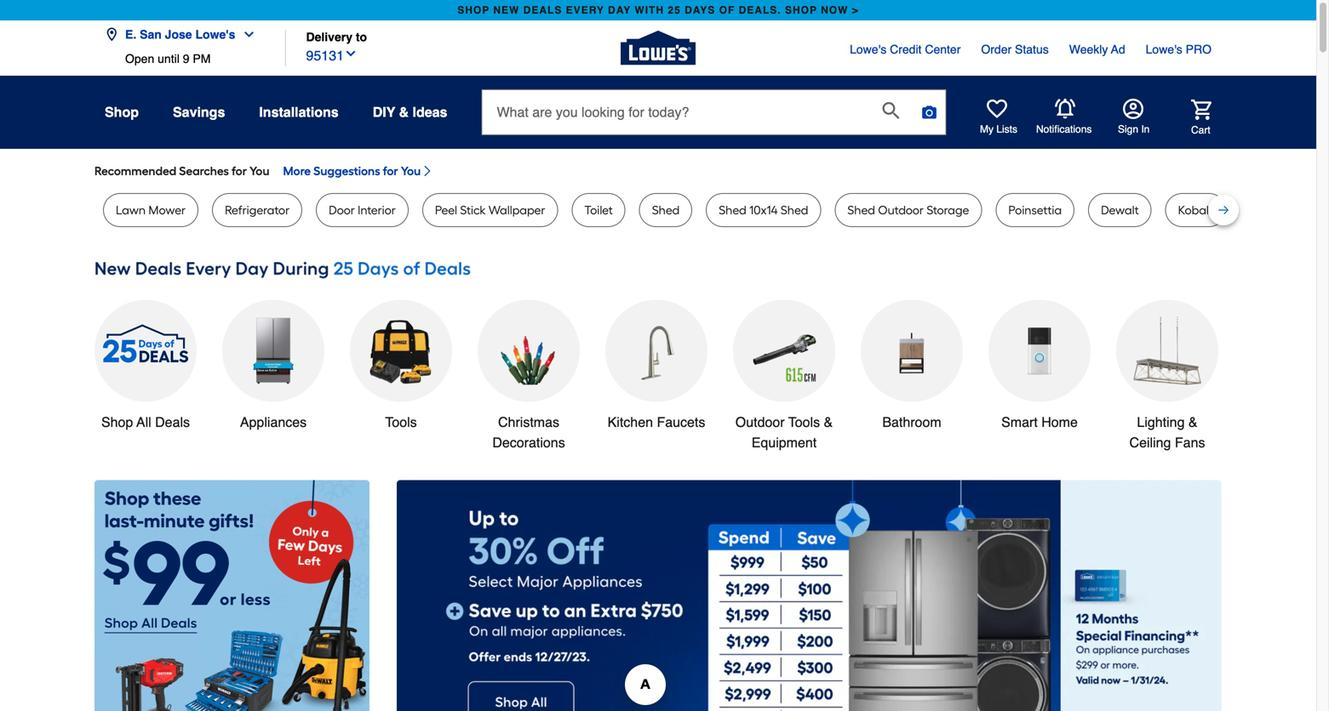 Task type: locate. For each thing, give the bounding box(es) containing it.
chevron down image down to
[[344, 47, 358, 60]]

now
[[821, 4, 848, 16]]

1 horizontal spatial you
[[401, 164, 421, 178]]

lowe's credit center
[[850, 43, 961, 56]]

chevron down image right jose
[[235, 28, 256, 41]]

lowe's home improvement cart image
[[1191, 99, 1212, 120]]

door
[[329, 203, 355, 218]]

deals
[[523, 4, 562, 16]]

2 for from the left
[[383, 164, 398, 178]]

status
[[1015, 43, 1049, 56]]

lowe's home improvement lists image
[[987, 99, 1007, 119]]

1 for from the left
[[232, 164, 247, 178]]

& up fans
[[1189, 415, 1198, 430]]

shed right 10x14
[[781, 203, 808, 218]]

e. san jose lowe's button
[[105, 17, 263, 52]]

shed for shed 10x14 shed
[[719, 203, 746, 218]]

& right outdoor
[[824, 415, 833, 430]]

appliances link
[[222, 300, 324, 433]]

my lists link
[[980, 99, 1017, 136]]

0 horizontal spatial for
[[232, 164, 247, 178]]

up to 30 percent off select major appliances. plus, save up to an extra $750 on major appliances. image
[[397, 481, 1222, 712]]

lowe's inside lowe's pro link
[[1146, 43, 1182, 56]]

lawn
[[116, 203, 146, 218]]

fans
[[1175, 435, 1205, 451]]

for left the chevron right icon
[[383, 164, 398, 178]]

delivery to
[[306, 30, 367, 44]]

0 vertical spatial shop
[[105, 104, 139, 120]]

0 horizontal spatial tools
[[385, 415, 417, 430]]

1 horizontal spatial chevron down image
[[344, 47, 358, 60]]

pm
[[193, 52, 211, 66]]

lighting & ceiling fans image
[[1133, 317, 1201, 385]]

1 horizontal spatial &
[[824, 415, 833, 430]]

diy & ideas
[[373, 104, 447, 120]]

& inside lighting & ceiling fans
[[1189, 415, 1198, 430]]

0 horizontal spatial chevron down image
[[235, 28, 256, 41]]

kitchen faucets image
[[622, 317, 691, 385]]

shop left now
[[785, 4, 817, 16]]

diy
[[373, 104, 395, 120]]

shed left 10x14
[[719, 203, 746, 218]]

1 you from the left
[[250, 164, 269, 178]]

shop left new on the left of the page
[[457, 4, 490, 16]]

shop left all on the bottom
[[101, 415, 133, 430]]

1 horizontal spatial shop
[[785, 4, 817, 16]]

savings button
[[173, 97, 225, 128]]

chevron down image inside 95131 button
[[344, 47, 358, 60]]

poinsettia
[[1008, 203, 1062, 218]]

smart home
[[1001, 415, 1078, 430]]

storage
[[927, 203, 969, 218]]

shop down open
[[105, 104, 139, 120]]

1 horizontal spatial lowe's
[[850, 43, 887, 56]]

2 shed from the left
[[719, 203, 746, 218]]

shop all deals link
[[95, 300, 197, 433]]

order status link
[[981, 41, 1049, 58]]

you
[[250, 164, 269, 178], [401, 164, 421, 178]]

toilet
[[584, 203, 613, 218]]

peel stick wallpaper
[[435, 203, 545, 218]]

more
[[283, 164, 311, 178]]

2 horizontal spatial lowe's
[[1146, 43, 1182, 56]]

tools link
[[350, 300, 452, 433]]

tools
[[385, 415, 417, 430], [788, 415, 820, 430]]

stick
[[460, 203, 486, 218]]

e.
[[125, 28, 136, 41]]

1 shed from the left
[[652, 203, 680, 218]]

outdoor tools & equipment
[[735, 415, 833, 451]]

deals.
[[739, 4, 781, 16]]

2 you from the left
[[401, 164, 421, 178]]

order
[[981, 43, 1012, 56]]

1 horizontal spatial for
[[383, 164, 398, 178]]

1 vertical spatial chevron down image
[[344, 47, 358, 60]]

None search field
[[481, 89, 946, 151]]

lowe's
[[195, 28, 235, 41], [850, 43, 887, 56], [1146, 43, 1182, 56]]

& for ideas
[[399, 104, 409, 120]]

shop new deals every day with 25 days of deals. shop now > link
[[454, 0, 862, 20]]

shop
[[105, 104, 139, 120], [101, 415, 133, 430]]

recommended
[[95, 164, 176, 178]]

lowe's up pm
[[195, 28, 235, 41]]

0 horizontal spatial lowe's
[[195, 28, 235, 41]]

10x14
[[749, 203, 778, 218]]

arrow right image
[[1190, 630, 1207, 647]]

2 horizontal spatial &
[[1189, 415, 1198, 430]]

days
[[685, 4, 715, 16]]

weekly
[[1069, 43, 1108, 56]]

0 horizontal spatial &
[[399, 104, 409, 120]]

chevron down image inside e. san jose lowe's button
[[235, 28, 256, 41]]

ceiling
[[1129, 435, 1171, 451]]

0 horizontal spatial you
[[250, 164, 269, 178]]

christmas decorations image
[[495, 317, 563, 385]]

lowe's left credit
[[850, 43, 887, 56]]

lowe's left pro
[[1146, 43, 1182, 56]]

you left more
[[250, 164, 269, 178]]

search image
[[882, 102, 899, 119]]

0 horizontal spatial shop
[[457, 4, 490, 16]]

new
[[493, 4, 520, 16]]

kitchen faucets link
[[605, 300, 708, 433]]

for for searches
[[232, 164, 247, 178]]

savings
[[173, 104, 225, 120]]

1 horizontal spatial tools
[[788, 415, 820, 430]]

tools up equipment
[[788, 415, 820, 430]]

searches
[[179, 164, 229, 178]]

shed down recommended searches for you heading
[[652, 203, 680, 218]]

more suggestions for you link
[[283, 163, 434, 180]]

for right the searches
[[232, 164, 247, 178]]

until
[[158, 52, 179, 66]]

ad
[[1111, 43, 1125, 56]]

tools image
[[367, 317, 435, 385]]

for
[[232, 164, 247, 178], [383, 164, 398, 178]]

95131 button
[[306, 44, 358, 66]]

outdoor tools & equipment link
[[733, 300, 835, 453]]

open
[[125, 52, 154, 66]]

0 vertical spatial chevron down image
[[235, 28, 256, 41]]

shed left outdoor
[[847, 203, 875, 218]]

Search Query text field
[[482, 90, 869, 135]]

interior
[[358, 203, 396, 218]]

& right diy
[[399, 104, 409, 120]]

lowe's for lowe's pro
[[1146, 43, 1182, 56]]

chevron down image
[[235, 28, 256, 41], [344, 47, 358, 60]]

bathroom image
[[878, 317, 946, 385]]

lowe's inside lowe's credit center link
[[850, 43, 887, 56]]

you for more suggestions for you
[[401, 164, 421, 178]]

1 vertical spatial shop
[[101, 415, 133, 430]]

2 tools from the left
[[788, 415, 820, 430]]

my
[[980, 123, 994, 135]]

& inside button
[[399, 104, 409, 120]]

4 shed from the left
[[847, 203, 875, 218]]

for inside more suggestions for you link
[[383, 164, 398, 178]]

tools down tools image
[[385, 415, 417, 430]]

shop new deals every day with 25 days of deals. shop now >
[[457, 4, 859, 16]]

chevron right image
[[421, 164, 434, 178]]

1 shop from the left
[[457, 4, 490, 16]]

you down diy & ideas button
[[401, 164, 421, 178]]

shop inside shop all deals link
[[101, 415, 133, 430]]

of
[[719, 4, 735, 16]]



Task type: vqa. For each thing, say whether or not it's contained in the screenshot.
fine in the Trademark Fine Art Framed 47-in H x 35-in W Animals Print on Canvas
no



Task type: describe. For each thing, give the bounding box(es) containing it.
christmas decorations link
[[478, 300, 580, 453]]

shop all deals
[[101, 415, 190, 430]]

weekly ad link
[[1069, 41, 1125, 58]]

lowe's inside e. san jose lowe's button
[[195, 28, 235, 41]]

bathroom link
[[861, 300, 963, 433]]

cart button
[[1167, 99, 1212, 137]]

e. san jose lowe's
[[125, 28, 235, 41]]

jose
[[165, 28, 192, 41]]

tools inside outdoor tools & equipment
[[788, 415, 820, 430]]

equipment
[[752, 435, 817, 451]]

sign in button
[[1118, 99, 1150, 136]]

appliances image
[[239, 317, 307, 385]]

sign in
[[1118, 123, 1150, 135]]

lawn mower
[[116, 203, 186, 218]]

in
[[1141, 123, 1150, 135]]

shop these last-minute gifts. $99 or less. quantities are limited and won't last. image
[[95, 481, 370, 712]]

credit
[[890, 43, 922, 56]]

smart
[[1001, 415, 1038, 430]]

3 shed from the left
[[781, 203, 808, 218]]

smart home link
[[989, 300, 1091, 433]]

every
[[566, 4, 604, 16]]

shop for shop all deals
[[101, 415, 133, 430]]

cart
[[1191, 124, 1210, 136]]

lowe's credit center link
[[850, 41, 961, 58]]

shed outdoor storage
[[847, 203, 969, 218]]

faucets
[[657, 415, 705, 430]]

sign
[[1118, 123, 1138, 135]]

with
[[635, 4, 664, 16]]

lists
[[996, 123, 1017, 135]]

1 tools from the left
[[385, 415, 417, 430]]

shop for shop
[[105, 104, 139, 120]]

mower
[[149, 203, 186, 218]]

center
[[925, 43, 961, 56]]

& inside outdoor tools & equipment
[[824, 415, 833, 430]]

lowe's pro link
[[1146, 41, 1212, 58]]

lowe's home improvement account image
[[1123, 99, 1143, 119]]

recommended searches for you heading
[[95, 163, 1222, 180]]

for for suggestions
[[383, 164, 398, 178]]

new deals every day during 25 days of deals image
[[95, 255, 1222, 283]]

lowe's pro
[[1146, 43, 1212, 56]]

outdoor
[[878, 203, 924, 218]]

9
[[183, 52, 189, 66]]

recommended searches for you
[[95, 164, 269, 178]]

lowe's home improvement logo image
[[621, 11, 696, 86]]

installations
[[259, 104, 339, 120]]

refrigerator
[[225, 203, 290, 218]]

appliances
[[240, 415, 307, 430]]

shop all deals image
[[95, 300, 197, 402]]

home
[[1041, 415, 1078, 430]]

kitchen
[[608, 415, 653, 430]]

camera image
[[921, 104, 938, 121]]

suggestions
[[313, 164, 380, 178]]

more suggestions for you
[[283, 164, 421, 178]]

deals
[[155, 415, 190, 430]]

christmas
[[498, 415, 559, 430]]

installations button
[[259, 97, 339, 128]]

& for ceiling
[[1189, 415, 1198, 430]]

notifications
[[1036, 123, 1092, 135]]

my lists
[[980, 123, 1017, 135]]

25
[[668, 4, 681, 16]]

san
[[140, 28, 162, 41]]

lowe's home improvement notification center image
[[1055, 99, 1075, 119]]

bathroom
[[882, 415, 941, 430]]

outdoor tools & equipment image
[[750, 317, 818, 385]]

lighting & ceiling fans link
[[1116, 300, 1218, 453]]

kobalt
[[1178, 203, 1213, 218]]

order status
[[981, 43, 1049, 56]]

shed for shed outdoor storage
[[847, 203, 875, 218]]

diy & ideas button
[[373, 97, 447, 128]]

lighting
[[1137, 415, 1185, 430]]

shed 10x14 shed
[[719, 203, 808, 218]]

open until 9 pm
[[125, 52, 211, 66]]

shed for shed
[[652, 203, 680, 218]]

delivery
[[306, 30, 352, 44]]

kitchen faucets
[[608, 415, 705, 430]]

christmas decorations
[[492, 415, 565, 451]]

95131
[[306, 48, 344, 63]]

outdoor
[[735, 415, 785, 430]]

pro
[[1186, 43, 1212, 56]]

location image
[[105, 28, 118, 41]]

you for recommended searches for you
[[250, 164, 269, 178]]

dewalt
[[1101, 203, 1139, 218]]

wallpaper
[[489, 203, 545, 218]]

to
[[356, 30, 367, 44]]

lighting & ceiling fans
[[1129, 415, 1205, 451]]

lowe's for lowe's credit center
[[850, 43, 887, 56]]

weekly ad
[[1069, 43, 1125, 56]]

shop button
[[105, 97, 139, 128]]

all
[[137, 415, 151, 430]]

2 shop from the left
[[785, 4, 817, 16]]



